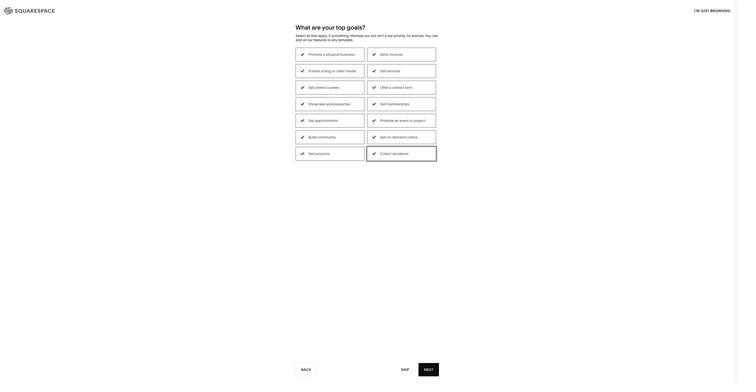 Task type: vqa. For each thing, say whether or not it's contained in the screenshot.
Colton image
no



Task type: describe. For each thing, give the bounding box(es) containing it.
media & podcasts
[[320, 83, 349, 88]]

form
[[405, 85, 413, 90]]

priority,
[[394, 34, 406, 38]]

next button
[[419, 363, 439, 377]]

send
[[380, 52, 389, 57]]

travel
[[320, 69, 329, 73]]

what
[[296, 24, 310, 31]]

nature & animals
[[372, 76, 400, 80]]

media
[[346, 69, 356, 73]]

estate
[[328, 106, 338, 110]]

sell for sell services
[[380, 69, 386, 73]]

back button
[[296, 363, 317, 377]]

travel link
[[320, 69, 334, 73]]

add
[[296, 38, 302, 42]]

a for promote a physical business
[[323, 52, 325, 57]]

or for event
[[410, 118, 413, 123]]

can
[[432, 34, 438, 38]]

next
[[424, 367, 434, 372]]

media
[[320, 83, 330, 88]]

weddings
[[320, 98, 336, 103]]

community & non-profits link
[[268, 91, 314, 95]]

sell for sell online courses
[[309, 85, 314, 90]]

professional
[[268, 76, 287, 80]]

offer
[[380, 85, 388, 90]]

restaurants link
[[320, 76, 344, 80]]

profits
[[299, 91, 309, 95]]

skip
[[401, 367, 410, 372]]

no
[[407, 34, 411, 38]]

an
[[395, 118, 399, 123]]

sell services
[[380, 69, 400, 73]]

fitness
[[372, 83, 383, 88]]

memberships
[[387, 102, 410, 106]]

promote a physical business
[[309, 52, 355, 57]]

& for non-
[[287, 91, 290, 95]]

sell for sell memberships
[[380, 102, 386, 106]]

your
[[322, 24, 335, 31]]

professional services
[[268, 76, 302, 80]]

& for animals
[[384, 76, 386, 80]]

get appointments
[[309, 118, 338, 123]]

& for decor
[[383, 69, 385, 73]]

goals?
[[347, 24, 365, 31]]

all left our
[[303, 38, 307, 42]]

template.
[[338, 38, 354, 42]]

services
[[387, 69, 400, 73]]

a inside what are your top goals? select all that apply. if something interests you but isn't a top priority, no worries. you can add all our features to any template.
[[385, 34, 387, 38]]

what are your top goals? select all that apply. if something interests you but isn't a top priority, no worries. you can add all our features to any template.
[[296, 24, 438, 42]]

promote an event or project
[[380, 118, 425, 123]]

squarespace logo image
[[10, 6, 67, 14]]

skip button
[[396, 363, 415, 377]]

other
[[337, 69, 345, 73]]

events link
[[320, 91, 335, 95]]

media & podcasts link
[[320, 83, 354, 88]]

decor
[[386, 69, 396, 73]]

publish a blog or other media
[[309, 69, 356, 73]]

& right "estate"
[[338, 106, 341, 110]]

showcase
[[309, 102, 325, 106]]

sell for sell products
[[309, 151, 314, 156]]

sell products
[[309, 151, 330, 156]]

collect
[[380, 151, 392, 156]]

are
[[312, 24, 321, 31]]

real estate & properties link
[[320, 106, 363, 110]]

home & decor link
[[372, 69, 401, 73]]

log             in link
[[716, 8, 729, 12]]

you
[[365, 34, 371, 38]]

non-
[[290, 91, 299, 95]]

our
[[307, 38, 313, 42]]

invoices
[[390, 52, 403, 57]]

interests
[[350, 34, 364, 38]]

promote for promote a physical business
[[309, 52, 323, 57]]

back
[[301, 367, 311, 372]]

animals
[[387, 76, 400, 80]]

publish
[[309, 69, 320, 73]]

on-
[[387, 135, 393, 139]]



Task type: locate. For each thing, give the bounding box(es) containing it.
squarespace logo link
[[10, 6, 154, 14]]

or right blog
[[332, 69, 336, 73]]

0 vertical spatial promote
[[309, 52, 323, 57]]

all
[[307, 34, 310, 38], [303, 38, 307, 42]]

demand
[[393, 135, 406, 139]]

something
[[332, 34, 349, 38]]

events
[[320, 91, 330, 95]]

features
[[314, 38, 327, 42]]

nature
[[372, 76, 383, 80]]

nature & animals link
[[372, 76, 405, 80]]

properties
[[342, 106, 358, 110]]

promote left the an on the right of page
[[380, 118, 394, 123]]

sell online courses
[[309, 85, 339, 90]]

get
[[309, 118, 314, 123]]

1 horizontal spatial promote
[[380, 118, 394, 123]]

promote
[[309, 52, 323, 57], [380, 118, 394, 123]]

offer a contact form
[[380, 85, 413, 90]]

1 horizontal spatial or
[[410, 118, 413, 123]]

& right home
[[383, 69, 385, 73]]

showcase work/expertise
[[309, 102, 351, 106]]

0 horizontal spatial or
[[332, 69, 336, 73]]

a left blog
[[321, 69, 323, 73]]

&
[[383, 69, 385, 73], [384, 76, 386, 80], [331, 83, 333, 88], [287, 91, 290, 95], [338, 106, 341, 110]]

& for podcasts
[[331, 83, 333, 88]]

videos
[[407, 135, 418, 139]]

top up something
[[336, 24, 346, 31]]

0 vertical spatial top
[[336, 24, 346, 31]]

0 vertical spatial or
[[332, 69, 336, 73]]

top right isn't
[[388, 34, 393, 38]]

just
[[701, 9, 710, 13]]

a right isn't
[[385, 34, 387, 38]]

log
[[716, 8, 724, 12]]

online
[[315, 85, 325, 90]]

a for publish a blog or other media
[[321, 69, 323, 73]]

all left that
[[307, 34, 310, 38]]

sell
[[380, 69, 386, 73], [309, 85, 314, 90], [380, 102, 386, 106], [380, 135, 386, 139], [309, 151, 314, 156]]

sell on-demand videos
[[380, 135, 418, 139]]

in
[[725, 8, 729, 12]]

or right event
[[410, 118, 413, 123]]

i'm just browsing
[[695, 9, 731, 13]]

& left non- at the top left of the page
[[287, 91, 290, 95]]

a for offer a contact form
[[389, 85, 391, 90]]

worries.
[[412, 34, 425, 38]]

collect donations
[[380, 151, 409, 156]]

products
[[315, 151, 330, 156]]

business
[[340, 52, 355, 57]]

send invoices
[[380, 52, 403, 57]]

real estate & properties
[[320, 106, 358, 110]]

a right offer
[[389, 85, 391, 90]]

work/expertise
[[326, 102, 351, 106]]

if
[[329, 34, 331, 38]]

blog
[[324, 69, 332, 73]]

0 horizontal spatial top
[[336, 24, 346, 31]]

0 horizontal spatial promote
[[309, 52, 323, 57]]

community
[[268, 91, 286, 95]]

physical
[[326, 52, 340, 57]]

professional services link
[[268, 76, 307, 80]]

you
[[425, 34, 431, 38]]

1 vertical spatial or
[[410, 118, 413, 123]]

promote down features
[[309, 52, 323, 57]]

sell memberships
[[380, 102, 410, 106]]

home & decor
[[372, 69, 396, 73]]

i'm
[[695, 9, 700, 13]]

1 vertical spatial top
[[388, 34, 393, 38]]

select
[[296, 34, 306, 38]]

to
[[328, 38, 331, 42]]

i'm just browsing link
[[695, 4, 731, 18]]

top
[[336, 24, 346, 31], [388, 34, 393, 38]]

& right nature
[[384, 76, 386, 80]]

build
[[309, 135, 317, 139]]

contact
[[392, 85, 404, 90]]

podcasts
[[334, 83, 349, 88]]

restaurants
[[320, 76, 339, 80]]

community & non-profits
[[268, 91, 309, 95]]

or for blog
[[332, 69, 336, 73]]

promote for promote an event or project
[[380, 118, 394, 123]]

that
[[311, 34, 317, 38]]

1 horizontal spatial top
[[388, 34, 393, 38]]

a left physical
[[323, 52, 325, 57]]

community
[[318, 135, 336, 139]]

1 vertical spatial promote
[[380, 118, 394, 123]]

home
[[372, 69, 382, 73]]

sell for sell on-demand videos
[[380, 135, 386, 139]]

real
[[320, 106, 327, 110]]

log             in
[[716, 8, 729, 12]]

project
[[414, 118, 425, 123]]

services
[[288, 76, 302, 80]]

fitness link
[[372, 83, 388, 88]]

isn't
[[378, 34, 384, 38]]

& right media
[[331, 83, 333, 88]]

browsing
[[711, 9, 731, 13]]



